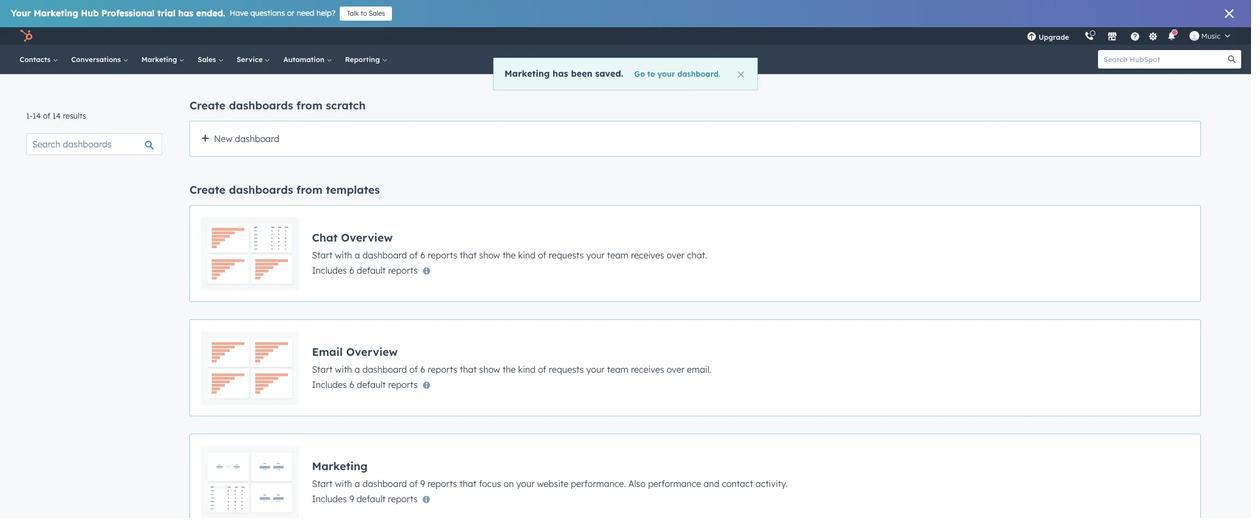 Task type: locate. For each thing, give the bounding box(es) containing it.
talk to sales
[[347, 9, 385, 17]]

overview inside chat overview start with a dashboard of 6 reports that show the kind of requests your team receives over chat.
[[341, 231, 393, 244]]

that inside email overview start with a dashboard of 6 reports that show the kind of requests your team receives over email.
[[460, 364, 477, 375]]

1 horizontal spatial has
[[553, 68, 568, 79]]

start up includes 9 default reports
[[312, 478, 333, 489]]

includes 6 default reports for email
[[312, 379, 418, 390]]

that for email overview
[[460, 364, 477, 375]]

2 vertical spatial that
[[460, 478, 477, 489]]

1 requests from the top
[[549, 250, 584, 261]]

with up includes 9 default reports
[[335, 478, 352, 489]]

2 vertical spatial default
[[357, 494, 386, 505]]

includes 6 default reports
[[312, 265, 418, 276], [312, 379, 418, 390]]

over for chat overview
[[667, 250, 685, 261]]

1 horizontal spatial 14
[[52, 111, 61, 121]]

1 the from the top
[[503, 250, 516, 261]]

1 that from the top
[[460, 250, 477, 261]]

ended.
[[196, 8, 225, 19]]

to inside button
[[361, 9, 367, 17]]

1 team from the top
[[607, 250, 629, 261]]

marketing inside the marketing start with a dashboard of 9 reports that focus on your website performance. also performance and contact activity.
[[312, 459, 368, 473]]

notifications image
[[1167, 32, 1177, 42]]

professional
[[101, 8, 155, 19]]

3 start from the top
[[312, 478, 333, 489]]

2 vertical spatial start
[[312, 478, 333, 489]]

1 vertical spatial that
[[460, 364, 477, 375]]

hubspot link
[[13, 29, 41, 42]]

calling icon image
[[1085, 32, 1095, 41]]

chat
[[312, 231, 338, 244]]

1 horizontal spatial 9
[[420, 478, 425, 489]]

2 includes 6 default reports from the top
[[312, 379, 418, 390]]

dashboard
[[235, 133, 279, 144], [363, 250, 407, 261], [363, 364, 407, 375], [363, 478, 407, 489]]

1 horizontal spatial sales
[[369, 9, 385, 17]]

0 vertical spatial overview
[[341, 231, 393, 244]]

of
[[43, 111, 50, 121], [410, 250, 418, 261], [538, 250, 547, 261], [410, 364, 418, 375], [538, 364, 547, 375], [410, 478, 418, 489]]

kind inside chat overview start with a dashboard of 6 reports that show the kind of requests your team receives over chat.
[[518, 250, 536, 261]]

2 requests from the top
[[549, 364, 584, 375]]

with down chat
[[335, 250, 352, 261]]

to right go
[[648, 69, 655, 79]]

0 vertical spatial kind
[[518, 250, 536, 261]]

chat.
[[687, 250, 707, 261]]

1 create from the top
[[190, 99, 226, 112]]

has
[[178, 8, 194, 19], [553, 68, 568, 79]]

email overview image
[[201, 331, 299, 405]]

1 includes 6 default reports from the top
[[312, 265, 418, 276]]

reports inside email overview start with a dashboard of 6 reports that show the kind of requests your team receives over email.
[[428, 364, 458, 375]]

to
[[361, 9, 367, 17], [648, 69, 655, 79]]

start down chat
[[312, 250, 333, 261]]

1 14 from the left
[[33, 111, 41, 121]]

kind
[[518, 250, 536, 261], [518, 364, 536, 375]]

0 vertical spatial requests
[[549, 250, 584, 261]]

2 a from the top
[[355, 364, 360, 375]]

0 vertical spatial the
[[503, 250, 516, 261]]

1-
[[26, 111, 33, 121]]

default for marketing
[[357, 494, 386, 505]]

start inside email overview start with a dashboard of 6 reports that show the kind of requests your team receives over email.
[[312, 364, 333, 375]]

0 vertical spatial includes 6 default reports
[[312, 265, 418, 276]]

3 a from the top
[[355, 478, 360, 489]]

1 vertical spatial team
[[607, 364, 629, 375]]

1 horizontal spatial to
[[648, 69, 655, 79]]

0 vertical spatial receives
[[631, 250, 664, 261]]

to for go
[[648, 69, 655, 79]]

1 vertical spatial to
[[648, 69, 655, 79]]

1 vertical spatial has
[[553, 68, 568, 79]]

been
[[571, 68, 593, 79]]

with inside chat overview start with a dashboard of 6 reports that show the kind of requests your team receives over chat.
[[335, 250, 352, 261]]

requests inside chat overview start with a dashboard of 6 reports that show the kind of requests your team receives over chat.
[[549, 250, 584, 261]]

0 vertical spatial over
[[667, 250, 685, 261]]

2 vertical spatial a
[[355, 478, 360, 489]]

none checkbox containing marketing
[[190, 434, 1201, 518]]

help?
[[317, 8, 336, 18]]

need
[[297, 8, 314, 18]]

2 over from the top
[[667, 364, 685, 375]]

from left templates
[[297, 183, 323, 197]]

1 vertical spatial kind
[[518, 364, 536, 375]]

requests for chat overview
[[549, 250, 584, 261]]

2 none checkbox from the top
[[190, 320, 1201, 417]]

includes 6 default reports down chat
[[312, 265, 418, 276]]

Search HubSpot search field
[[1098, 50, 1232, 69]]

0 vertical spatial create
[[190, 99, 226, 112]]

dashboards down new dashboard in the top left of the page
[[229, 183, 293, 197]]

a inside the marketing start with a dashboard of 9 reports that focus on your website performance. also performance and contact activity.
[[355, 478, 360, 489]]

the for chat overview
[[503, 250, 516, 261]]

menu
[[1019, 27, 1238, 45]]

0 vertical spatial default
[[357, 265, 386, 276]]

sales left service
[[198, 55, 218, 64]]

2 vertical spatial with
[[335, 478, 352, 489]]

0 vertical spatial includes
[[312, 265, 347, 276]]

dashboard inside email overview start with a dashboard of 6 reports that show the kind of requests your team receives over email.
[[363, 364, 407, 375]]

service link
[[230, 45, 277, 74]]

0 horizontal spatial to
[[361, 9, 367, 17]]

reports
[[428, 250, 458, 261], [388, 265, 418, 276], [428, 364, 458, 375], [388, 379, 418, 390], [428, 478, 457, 489], [388, 494, 418, 505]]

0 vertical spatial that
[[460, 250, 477, 261]]

0 vertical spatial start
[[312, 250, 333, 261]]

0 vertical spatial has
[[178, 8, 194, 19]]

receives inside chat overview start with a dashboard of 6 reports that show the kind of requests your team receives over chat.
[[631, 250, 664, 261]]

none checkbox containing email overview
[[190, 320, 1201, 417]]

receives
[[631, 250, 664, 261], [631, 364, 664, 375]]

dashboards
[[229, 99, 293, 112], [229, 183, 293, 197]]

1 includes from the top
[[312, 265, 347, 276]]

help button
[[1126, 27, 1145, 45]]

14
[[33, 111, 41, 121], [52, 111, 61, 121]]

show
[[479, 250, 500, 261], [479, 364, 500, 375]]

service
[[237, 55, 265, 64]]

a inside email overview start with a dashboard of 6 reports that show the kind of requests your team receives over email.
[[355, 364, 360, 375]]

contact
[[722, 478, 753, 489]]

default
[[357, 265, 386, 276], [357, 379, 386, 390], [357, 494, 386, 505]]

overview inside email overview start with a dashboard of 6 reports that show the kind of requests your team receives over email.
[[346, 345, 398, 359]]

1 over from the top
[[667, 250, 685, 261]]

your inside the marketing start with a dashboard of 9 reports that focus on your website performance. also performance and contact activity.
[[516, 478, 535, 489]]

3 that from the top
[[460, 478, 477, 489]]

1 vertical spatial receives
[[631, 364, 664, 375]]

9
[[420, 478, 425, 489], [349, 494, 354, 505]]

dashboard inside new dashboard checkbox
[[235, 133, 279, 144]]

overview right chat
[[341, 231, 393, 244]]

marketing inside "alert"
[[505, 68, 550, 79]]

search image
[[1229, 56, 1236, 63]]

create down 'new'
[[190, 183, 226, 197]]

from left scratch
[[297, 99, 323, 112]]

1 vertical spatial start
[[312, 364, 333, 375]]

includes 6 default reports down email
[[312, 379, 418, 390]]

0 vertical spatial with
[[335, 250, 352, 261]]

over inside email overview start with a dashboard of 6 reports that show the kind of requests your team receives over email.
[[667, 364, 685, 375]]

that
[[460, 250, 477, 261], [460, 364, 477, 375], [460, 478, 477, 489]]

0 vertical spatial to
[[361, 9, 367, 17]]

create dashboards from scratch
[[190, 99, 366, 112]]

1 with from the top
[[335, 250, 352, 261]]

overview for email overview
[[346, 345, 398, 359]]

0 vertical spatial dashboards
[[229, 99, 293, 112]]

0 vertical spatial from
[[297, 99, 323, 112]]

marketing for marketing start with a dashboard of 9 reports that focus on your website performance. also performance and contact activity.
[[312, 459, 368, 473]]

None checkbox
[[190, 434, 1201, 518]]

0 vertical spatial team
[[607, 250, 629, 261]]

dashboards up new dashboard in the top left of the page
[[229, 99, 293, 112]]

a for chat
[[355, 250, 360, 261]]

1 vertical spatial from
[[297, 183, 323, 197]]

6 inside chat overview start with a dashboard of 6 reports that show the kind of requests your team receives over chat.
[[420, 250, 425, 261]]

start down email
[[312, 364, 333, 375]]

includes
[[312, 265, 347, 276], [312, 379, 347, 390], [312, 494, 347, 505]]

includes 9 default reports
[[312, 494, 418, 505]]

dashboards for scratch
[[229, 99, 293, 112]]

2 kind from the top
[[518, 364, 536, 375]]

notifications button
[[1163, 27, 1181, 45]]

0 vertical spatial sales
[[369, 9, 385, 17]]

0 horizontal spatial 14
[[33, 111, 41, 121]]

1 vertical spatial over
[[667, 364, 685, 375]]

1 a from the top
[[355, 250, 360, 261]]

start inside chat overview start with a dashboard of 6 reports that show the kind of requests your team receives over chat.
[[312, 250, 333, 261]]

overview right email
[[346, 345, 398, 359]]

that inside the marketing start with a dashboard of 9 reports that focus on your website performance. also performance and contact activity.
[[460, 478, 477, 489]]

2 with from the top
[[335, 364, 352, 375]]

your
[[11, 8, 31, 19]]

the for email overview
[[503, 364, 516, 375]]

email overview start with a dashboard of 6 reports that show the kind of requests your team receives over email.
[[312, 345, 712, 375]]

team
[[607, 250, 629, 261], [607, 364, 629, 375]]

requests inside email overview start with a dashboard of 6 reports that show the kind of requests your team receives over email.
[[549, 364, 584, 375]]

conversations
[[71, 55, 123, 64]]

a inside chat overview start with a dashboard of 6 reports that show the kind of requests your team receives over chat.
[[355, 250, 360, 261]]

team for email overview
[[607, 364, 629, 375]]

1 vertical spatial requests
[[549, 364, 584, 375]]

2 includes from the top
[[312, 379, 347, 390]]

saved.
[[595, 68, 624, 79]]

1 vertical spatial with
[[335, 364, 352, 375]]

requests
[[549, 250, 584, 261], [549, 364, 584, 375]]

with down email
[[335, 364, 352, 375]]

to right talk
[[361, 9, 367, 17]]

with
[[335, 250, 352, 261], [335, 364, 352, 375], [335, 478, 352, 489]]

2 show from the top
[[479, 364, 500, 375]]

2 dashboards from the top
[[229, 183, 293, 197]]

search button
[[1223, 50, 1242, 69]]

1 vertical spatial show
[[479, 364, 500, 375]]

1 vertical spatial a
[[355, 364, 360, 375]]

show inside chat overview start with a dashboard of 6 reports that show the kind of requests your team receives over chat.
[[479, 250, 500, 261]]

greg robinson image
[[1190, 31, 1200, 41]]

1 receives from the top
[[631, 250, 664, 261]]

0 horizontal spatial sales
[[198, 55, 218, 64]]

3 with from the top
[[335, 478, 352, 489]]

2 team from the top
[[607, 364, 629, 375]]

1 vertical spatial sales
[[198, 55, 218, 64]]

1 vertical spatial the
[[503, 364, 516, 375]]

1 vertical spatial create
[[190, 183, 226, 197]]

reports inside the marketing start with a dashboard of 9 reports that focus on your website performance. also performance and contact activity.
[[428, 478, 457, 489]]

upgrade image
[[1027, 32, 1037, 42]]

1 show from the top
[[479, 250, 500, 261]]

1 dashboards from the top
[[229, 99, 293, 112]]

performance
[[648, 478, 701, 489]]

sales right talk
[[369, 9, 385, 17]]

1 vertical spatial dashboards
[[229, 183, 293, 197]]

0 vertical spatial a
[[355, 250, 360, 261]]

0 vertical spatial 9
[[420, 478, 425, 489]]

create up 'new'
[[190, 99, 226, 112]]

sales
[[369, 9, 385, 17], [198, 55, 218, 64]]

0 vertical spatial none checkbox
[[190, 205, 1201, 302]]

1 kind from the top
[[518, 250, 536, 261]]

3 includes from the top
[[312, 494, 347, 505]]

1 start from the top
[[312, 250, 333, 261]]

that inside chat overview start with a dashboard of 6 reports that show the kind of requests your team receives over chat.
[[460, 250, 477, 261]]

create for create dashboards from scratch
[[190, 99, 226, 112]]

to for talk
[[361, 9, 367, 17]]

1 vertical spatial overview
[[346, 345, 398, 359]]

2 that from the top
[[460, 364, 477, 375]]

with for chat
[[335, 250, 352, 261]]

templates
[[326, 183, 380, 197]]

1 from from the top
[[297, 99, 323, 112]]

has left been
[[553, 68, 568, 79]]

6 inside email overview start with a dashboard of 6 reports that show the kind of requests your team receives over email.
[[420, 364, 425, 375]]

2 from from the top
[[297, 183, 323, 197]]

automation
[[283, 55, 327, 64]]

1 none checkbox from the top
[[190, 205, 1201, 302]]

reporting link
[[339, 45, 394, 74]]

your
[[658, 69, 675, 79], [586, 250, 605, 261], [586, 364, 605, 375], [516, 478, 535, 489]]

with inside email overview start with a dashboard of 6 reports that show the kind of requests your team receives over email.
[[335, 364, 352, 375]]

2 the from the top
[[503, 364, 516, 375]]

marketing
[[34, 8, 78, 19], [141, 55, 179, 64], [505, 68, 550, 79], [312, 459, 368, 473]]

the
[[503, 250, 516, 261], [503, 364, 516, 375]]

questions
[[250, 8, 285, 18]]

start
[[312, 250, 333, 261], [312, 364, 333, 375], [312, 478, 333, 489]]

marketing has been saved.
[[505, 68, 624, 79]]

includes for email
[[312, 379, 347, 390]]

marketing image
[[201, 445, 299, 518]]

website
[[537, 478, 569, 489]]

kind for email overview
[[518, 364, 536, 375]]

dashboard inside chat overview start with a dashboard of 6 reports that show the kind of requests your team receives over chat.
[[363, 250, 407, 261]]

talk to sales button
[[340, 7, 392, 21]]

performance.
[[571, 478, 626, 489]]

2 start from the top
[[312, 364, 333, 375]]

kind for chat overview
[[518, 250, 536, 261]]

over
[[667, 250, 685, 261], [667, 364, 685, 375]]

menu item
[[1077, 27, 1079, 45]]

a
[[355, 250, 360, 261], [355, 364, 360, 375], [355, 478, 360, 489]]

receives left 'email.'
[[631, 364, 664, 375]]

the inside chat overview start with a dashboard of 6 reports that show the kind of requests your team receives over chat.
[[503, 250, 516, 261]]

has inside "alert"
[[553, 68, 568, 79]]

0 horizontal spatial 9
[[349, 494, 354, 505]]

your inside marketing has been saved. "alert"
[[658, 69, 675, 79]]

with inside the marketing start with a dashboard of 9 reports that focus on your website performance. also performance and contact activity.
[[335, 478, 352, 489]]

show inside email overview start with a dashboard of 6 reports that show the kind of requests your team receives over email.
[[479, 364, 500, 375]]

includes for marketing
[[312, 494, 347, 505]]

none checkbox containing chat overview
[[190, 205, 1201, 302]]

show for chat overview
[[479, 250, 500, 261]]

1-14 of 14 results
[[26, 111, 86, 121]]

2 vertical spatial includes
[[312, 494, 347, 505]]

team inside chat overview start with a dashboard of 6 reports that show the kind of requests your team receives over chat.
[[607, 250, 629, 261]]

None checkbox
[[190, 205, 1201, 302], [190, 320, 1201, 417]]

1 vertical spatial includes
[[312, 379, 347, 390]]

2 create from the top
[[190, 183, 226, 197]]

receives left 'chat.'
[[631, 250, 664, 261]]

over left 'email.'
[[667, 364, 685, 375]]

team for chat overview
[[607, 250, 629, 261]]

the inside email overview start with a dashboard of 6 reports that show the kind of requests your team receives over email.
[[503, 364, 516, 375]]

menu containing music
[[1019, 27, 1238, 45]]

1 vertical spatial default
[[357, 379, 386, 390]]

has right trial
[[178, 8, 194, 19]]

music
[[1202, 32, 1221, 40]]

close image
[[738, 71, 745, 78]]

0 vertical spatial show
[[479, 250, 500, 261]]

focus
[[479, 478, 501, 489]]

1 vertical spatial includes 6 default reports
[[312, 379, 418, 390]]

over inside chat overview start with a dashboard of 6 reports that show the kind of requests your team receives over chat.
[[667, 250, 685, 261]]

overview
[[341, 231, 393, 244], [346, 345, 398, 359]]

receives for chat overview
[[631, 250, 664, 261]]

from
[[297, 99, 323, 112], [297, 183, 323, 197]]

receives for email overview
[[631, 364, 664, 375]]

2 receives from the top
[[631, 364, 664, 375]]

to inside marketing has been saved. "alert"
[[648, 69, 655, 79]]

6
[[420, 250, 425, 261], [349, 265, 354, 276], [420, 364, 425, 375], [349, 379, 354, 390]]

kind inside email overview start with a dashboard of 6 reports that show the kind of requests your team receives over email.
[[518, 364, 536, 375]]

from for scratch
[[297, 99, 323, 112]]

help image
[[1130, 32, 1140, 42]]

receives inside email overview start with a dashboard of 6 reports that show the kind of requests your team receives over email.
[[631, 364, 664, 375]]

New dashboard checkbox
[[190, 121, 1201, 157]]

close image
[[1225, 9, 1234, 18]]

team inside email overview start with a dashboard of 6 reports that show the kind of requests your team receives over email.
[[607, 364, 629, 375]]

create
[[190, 99, 226, 112], [190, 183, 226, 197]]

chat overview image
[[201, 217, 299, 291]]

start inside the marketing start with a dashboard of 9 reports that focus on your website performance. also performance and contact activity.
[[312, 478, 333, 489]]

1 vertical spatial none checkbox
[[190, 320, 1201, 417]]

dashboard inside the marketing start with a dashboard of 9 reports that focus on your website performance. also performance and contact activity.
[[363, 478, 407, 489]]

over left 'chat.'
[[667, 250, 685, 261]]



Task type: describe. For each thing, give the bounding box(es) containing it.
reports inside chat overview start with a dashboard of 6 reports that show the kind of requests your team receives over chat.
[[428, 250, 458, 261]]

from for templates
[[297, 183, 323, 197]]

go
[[634, 69, 645, 79]]

that for chat overview
[[460, 250, 477, 261]]

1 vertical spatial 9
[[349, 494, 354, 505]]

calling icon button
[[1080, 29, 1099, 43]]

chat overview start with a dashboard of 6 reports that show the kind of requests your team receives over chat.
[[312, 231, 707, 261]]

your inside email overview start with a dashboard of 6 reports that show the kind of requests your team receives over email.
[[586, 364, 605, 375]]

over for email overview
[[667, 364, 685, 375]]

2 14 from the left
[[52, 111, 61, 121]]

includes 6 default reports for chat
[[312, 265, 418, 276]]

marketing link
[[135, 45, 191, 74]]

default for email overview
[[357, 379, 386, 390]]

talk
[[347, 9, 359, 17]]

default for chat overview
[[357, 265, 386, 276]]

9 inside the marketing start with a dashboard of 9 reports that focus on your website performance. also performance and contact activity.
[[420, 478, 425, 489]]

and
[[704, 478, 720, 489]]

dashboards for templates
[[229, 183, 293, 197]]

overview for chat overview
[[341, 231, 393, 244]]

new
[[214, 133, 232, 144]]

have
[[230, 8, 248, 18]]

create for create dashboards from templates
[[190, 183, 226, 197]]

also
[[629, 478, 646, 489]]

automation link
[[277, 45, 339, 74]]

results
[[63, 111, 86, 121]]

includes for chat
[[312, 265, 347, 276]]

Search search field
[[26, 133, 162, 155]]

contacts
[[20, 55, 53, 64]]

email
[[312, 345, 343, 359]]

sales inside button
[[369, 9, 385, 17]]

none checkbox chat overview
[[190, 205, 1201, 302]]

hubspot image
[[20, 29, 33, 42]]

email.
[[687, 364, 712, 375]]

start for email
[[312, 364, 333, 375]]

music button
[[1183, 27, 1237, 45]]

0 horizontal spatial has
[[178, 8, 194, 19]]

contacts link
[[13, 45, 65, 74]]

sales link
[[191, 45, 230, 74]]

show for email overview
[[479, 364, 500, 375]]

go to your dashboard. link
[[634, 69, 721, 79]]

go to your dashboard.
[[634, 69, 721, 79]]

scratch
[[326, 99, 366, 112]]

or
[[287, 8, 295, 18]]

trial
[[157, 8, 176, 19]]

conversations link
[[65, 45, 135, 74]]

with for email
[[335, 364, 352, 375]]

new dashboard
[[214, 133, 279, 144]]

a for email
[[355, 364, 360, 375]]

your inside chat overview start with a dashboard of 6 reports that show the kind of requests your team receives over chat.
[[586, 250, 605, 261]]

marketplaces image
[[1108, 32, 1117, 42]]

settings link
[[1147, 30, 1160, 42]]

create dashboards from templates
[[190, 183, 380, 197]]

marketing for marketing
[[141, 55, 179, 64]]

start for chat
[[312, 250, 333, 261]]

none checkbox email overview
[[190, 320, 1201, 417]]

on
[[504, 478, 514, 489]]

of inside the marketing start with a dashboard of 9 reports that focus on your website performance. also performance and contact activity.
[[410, 478, 418, 489]]

settings image
[[1149, 32, 1159, 42]]

reporting
[[345, 55, 382, 64]]

requests for email overview
[[549, 364, 584, 375]]

marketplaces button
[[1101, 27, 1124, 45]]

your marketing hub professional trial has ended. have questions or need help?
[[11, 8, 336, 19]]

marketing for marketing has been saved.
[[505, 68, 550, 79]]

upgrade
[[1039, 33, 1069, 41]]

marketing has been saved. alert
[[493, 58, 758, 90]]

hub
[[81, 8, 99, 19]]

activity.
[[756, 478, 788, 489]]

dashboard.
[[678, 69, 721, 79]]

marketing start with a dashboard of 9 reports that focus on your website performance. also performance and contact activity.
[[312, 459, 788, 489]]



Task type: vqa. For each thing, say whether or not it's contained in the screenshot.
the left All emails
no



